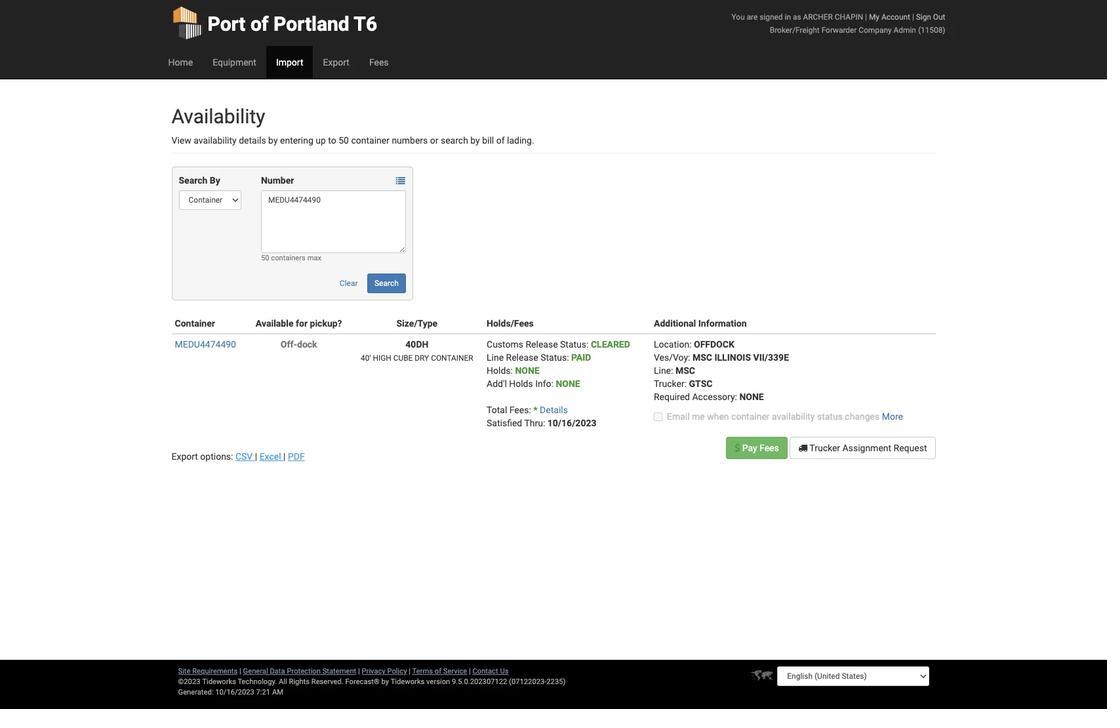 Task type: vqa. For each thing, say whether or not it's contained in the screenshot.
10/13/2023 at bottom
no



Task type: locate. For each thing, give the bounding box(es) containing it.
archer
[[804, 12, 833, 22]]

my account link
[[870, 12, 911, 22]]

of up "version" at the left bottom of the page
[[435, 667, 442, 676]]

msc down ves/voy:
[[676, 366, 696, 376]]

general
[[243, 667, 268, 676]]

data
[[270, 667, 285, 676]]

required
[[654, 392, 690, 402]]

50 left containers at the left top of page
[[261, 254, 269, 263]]

export left fees dropdown button
[[323, 57, 350, 68]]

search inside button
[[375, 279, 399, 288]]

0 horizontal spatial availability
[[194, 135, 237, 146]]

0 vertical spatial search
[[179, 175, 208, 186]]

0 vertical spatial of
[[251, 12, 269, 35]]

none up holds
[[515, 366, 540, 376]]

by right 'details'
[[269, 135, 278, 146]]

export for export
[[323, 57, 350, 68]]

status up the paid
[[561, 339, 587, 350]]

0 horizontal spatial 50
[[261, 254, 269, 263]]

1 vertical spatial of
[[497, 135, 505, 146]]

of inside port of portland t6 link
[[251, 12, 269, 35]]

statement
[[323, 667, 357, 676]]

release down customs
[[506, 352, 539, 363]]

availability up truck 'image'
[[773, 412, 815, 422]]

generated:
[[178, 688, 214, 697]]

2 vertical spatial of
[[435, 667, 442, 676]]

additional information
[[654, 318, 747, 329]]

total fees: * details satisfied thru: 10/16/2023
[[487, 405, 597, 429]]

40dh 40' high cube dry container
[[361, 339, 474, 363]]

export left options:
[[172, 452, 198, 462]]

release right customs
[[526, 339, 558, 350]]

policy
[[388, 667, 407, 676]]

| left pdf
[[284, 452, 286, 462]]

50 containers max
[[261, 254, 322, 263]]

show list image
[[396, 177, 405, 186]]

1 horizontal spatial by
[[382, 678, 389, 687]]

trucker assignment request button
[[790, 437, 936, 459]]

1 horizontal spatial fees
[[760, 443, 780, 454]]

0 horizontal spatial 10/16/2023
[[215, 688, 255, 697]]

10/16/2023 down technology.
[[215, 688, 255, 697]]

entering
[[280, 135, 314, 146]]

home
[[168, 57, 193, 68]]

2 horizontal spatial of
[[497, 135, 505, 146]]

0 vertical spatial 10/16/2023
[[548, 418, 597, 429]]

export options: csv | excel | pdf
[[172, 452, 305, 462]]

search for search by
[[179, 175, 208, 186]]

none inside location : offdock ves/voy: msc illinois vii/339e line: msc trucker: gtsc required accessory : none
[[740, 392, 764, 402]]

1 vertical spatial availability
[[773, 412, 815, 422]]

0 horizontal spatial search
[[179, 175, 208, 186]]

version
[[427, 678, 450, 687]]

1 vertical spatial export
[[172, 452, 198, 462]]

reserved.
[[312, 678, 344, 687]]

none right the info:
[[556, 379, 581, 389]]

10/16/2023 down details 'link'
[[548, 418, 597, 429]]

1 horizontal spatial container
[[732, 412, 770, 422]]

1 horizontal spatial availability
[[773, 412, 815, 422]]

0 horizontal spatial export
[[172, 452, 198, 462]]

container
[[175, 318, 215, 329]]

Number text field
[[261, 190, 406, 253]]

search right clear button
[[375, 279, 399, 288]]

out
[[934, 12, 946, 22]]

request
[[894, 443, 928, 454]]

1 vertical spatial container
[[732, 412, 770, 422]]

search left "by"
[[179, 175, 208, 186]]

in
[[785, 12, 792, 22]]

2 horizontal spatial none
[[740, 392, 764, 402]]

1 horizontal spatial export
[[323, 57, 350, 68]]

50
[[339, 135, 349, 146], [261, 254, 269, 263]]

0 vertical spatial msc
[[693, 352, 713, 363]]

7:21
[[256, 688, 271, 697]]

off-dock
[[281, 339, 317, 350]]

search for search
[[375, 279, 399, 288]]

|
[[866, 12, 868, 22], [913, 12, 915, 22], [255, 452, 257, 462], [284, 452, 286, 462], [240, 667, 241, 676], [358, 667, 360, 676], [409, 667, 411, 676], [469, 667, 471, 676]]

trucker assignment request
[[808, 443, 928, 454]]

all
[[279, 678, 287, 687]]

of inside site requirements | general data protection statement | privacy policy | terms of service | contact us ©2023 tideworks technology. all rights reserved. forecast® by tideworks version 9.5.0.202307122 (07122023-2235) generated: 10/16/2023 7:21 am
[[435, 667, 442, 676]]

status
[[561, 339, 587, 350], [541, 352, 567, 363]]

export inside export popup button
[[323, 57, 350, 68]]

holds
[[509, 379, 533, 389]]

forwarder
[[822, 26, 857, 35]]

pay fees
[[740, 443, 780, 454]]

sign
[[917, 12, 932, 22]]

release
[[526, 339, 558, 350], [506, 352, 539, 363]]

none right "accessory"
[[740, 392, 764, 402]]

by down privacy policy link
[[382, 678, 389, 687]]

0 vertical spatial fees
[[369, 57, 389, 68]]

or
[[430, 135, 439, 146]]

up
[[316, 135, 326, 146]]

1 vertical spatial search
[[375, 279, 399, 288]]

fees inside 'button'
[[760, 443, 780, 454]]

| right csv
[[255, 452, 257, 462]]

50 right 'to'
[[339, 135, 349, 146]]

search by
[[179, 175, 220, 186]]

by inside site requirements | general data protection statement | privacy policy | terms of service | contact us ©2023 tideworks technology. all rights reserved. forecast® by tideworks version 9.5.0.202307122 (07122023-2235) generated: 10/16/2023 7:21 am
[[382, 678, 389, 687]]

0 vertical spatial export
[[323, 57, 350, 68]]

1 horizontal spatial search
[[375, 279, 399, 288]]

service
[[444, 667, 467, 676]]

options:
[[200, 452, 233, 462]]

1 horizontal spatial of
[[435, 667, 442, 676]]

10/16/2023
[[548, 418, 597, 429], [215, 688, 255, 697]]

bill
[[483, 135, 494, 146]]

search button
[[368, 274, 406, 293]]

holds/fees
[[487, 318, 534, 329]]

by left bill at the top
[[471, 135, 480, 146]]

container up pay
[[732, 412, 770, 422]]

msc down offdock at top
[[693, 352, 713, 363]]

equipment button
[[203, 46, 266, 79]]

company
[[859, 26, 892, 35]]

as
[[793, 12, 802, 22]]

signed
[[760, 12, 783, 22]]

import button
[[266, 46, 313, 79]]

clear
[[340, 279, 358, 288]]

1 vertical spatial msc
[[676, 366, 696, 376]]

information
[[699, 318, 747, 329]]

fees right pay
[[760, 443, 780, 454]]

0 vertical spatial availability
[[194, 135, 237, 146]]

0 horizontal spatial fees
[[369, 57, 389, 68]]

40'
[[361, 354, 371, 363]]

of right bill at the top
[[497, 135, 505, 146]]

1 horizontal spatial none
[[556, 379, 581, 389]]

1 vertical spatial 50
[[261, 254, 269, 263]]

0 vertical spatial container
[[351, 135, 390, 146]]

| left general
[[240, 667, 241, 676]]

more link
[[883, 412, 904, 422]]

1 vertical spatial status
[[541, 352, 567, 363]]

fees down the t6 on the top of page
[[369, 57, 389, 68]]

pay fees button
[[727, 437, 788, 459]]

location
[[654, 339, 690, 350]]

container right 'to'
[[351, 135, 390, 146]]

search
[[179, 175, 208, 186], [375, 279, 399, 288]]

status left the paid
[[541, 352, 567, 363]]

10/16/2023 inside site requirements | general data protection statement | privacy policy | terms of service | contact us ©2023 tideworks technology. all rights reserved. forecast® by tideworks version 9.5.0.202307122 (07122023-2235) generated: 10/16/2023 7:21 am
[[215, 688, 255, 697]]

site requirements link
[[178, 667, 238, 676]]

am
[[272, 688, 284, 697]]

| left the my
[[866, 12, 868, 22]]

0 horizontal spatial none
[[515, 366, 540, 376]]

by
[[210, 175, 220, 186]]

fees
[[369, 57, 389, 68], [760, 443, 780, 454]]

availability down availability
[[194, 135, 237, 146]]

1 horizontal spatial 10/16/2023
[[548, 418, 597, 429]]

contact us link
[[473, 667, 509, 676]]

site requirements | general data protection statement | privacy policy | terms of service | contact us ©2023 tideworks technology. all rights reserved. forecast® by tideworks version 9.5.0.202307122 (07122023-2235) generated: 10/16/2023 7:21 am
[[178, 667, 566, 697]]

0 vertical spatial 50
[[339, 135, 349, 146]]

medu4474490
[[175, 339, 236, 350]]

site
[[178, 667, 191, 676]]

paid
[[572, 352, 592, 363]]

1 horizontal spatial 50
[[339, 135, 349, 146]]

None checkbox
[[654, 413, 663, 421]]

1 vertical spatial 10/16/2023
[[215, 688, 255, 697]]

msc
[[693, 352, 713, 363], [676, 366, 696, 376]]

requirements
[[192, 667, 238, 676]]

| up forecast®
[[358, 667, 360, 676]]

1 vertical spatial none
[[556, 379, 581, 389]]

2 vertical spatial none
[[740, 392, 764, 402]]

import
[[276, 57, 304, 68]]

available
[[256, 318, 294, 329]]

terms
[[413, 667, 433, 676]]

1 vertical spatial fees
[[760, 443, 780, 454]]

customs
[[487, 339, 524, 350]]

0 horizontal spatial of
[[251, 12, 269, 35]]

of right port
[[251, 12, 269, 35]]



Task type: describe. For each thing, give the bounding box(es) containing it.
fees:
[[510, 405, 531, 415]]

me
[[692, 412, 705, 422]]

when
[[708, 412, 730, 422]]

additional
[[654, 318, 697, 329]]

| up tideworks
[[409, 667, 411, 676]]

0 horizontal spatial container
[[351, 135, 390, 146]]

details
[[239, 135, 266, 146]]

offdock
[[694, 339, 735, 350]]

location : offdock ves/voy: msc illinois vii/339e line: msc trucker: gtsc required accessory : none
[[654, 339, 790, 402]]

2235)
[[547, 678, 566, 687]]

pdf link
[[288, 452, 305, 462]]

more
[[883, 412, 904, 422]]

my
[[870, 12, 880, 22]]

dry
[[415, 354, 429, 363]]

(11508)
[[919, 26, 946, 35]]

home button
[[159, 46, 203, 79]]

accessory
[[693, 392, 735, 402]]

portland
[[274, 12, 350, 35]]

view
[[172, 135, 191, 146]]

port of portland t6 link
[[172, 0, 377, 46]]

size/type
[[397, 318, 438, 329]]

tideworks
[[391, 678, 425, 687]]

add'l
[[487, 379, 507, 389]]

40dh
[[406, 339, 429, 350]]

pay
[[743, 443, 758, 454]]

admin
[[894, 26, 917, 35]]

0 vertical spatial none
[[515, 366, 540, 376]]

available for pickup?
[[256, 318, 342, 329]]

export for export options: csv | excel | pdf
[[172, 452, 198, 462]]

pdf
[[288, 452, 305, 462]]

10/16/2023 inside total fees: * details satisfied thru: 10/16/2023
[[548, 418, 597, 429]]

chapin
[[835, 12, 864, 22]]

clear button
[[333, 274, 365, 293]]

csv
[[236, 452, 253, 462]]

to
[[328, 135, 337, 146]]

email me when container availability status changes more
[[667, 412, 904, 422]]

lading.
[[507, 135, 535, 146]]

number
[[261, 175, 294, 186]]

©2023 tideworks
[[178, 678, 236, 687]]

0 horizontal spatial by
[[269, 135, 278, 146]]

protection
[[287, 667, 321, 676]]

container
[[431, 354, 474, 363]]

privacy policy link
[[362, 667, 407, 676]]

off-
[[281, 339, 297, 350]]

equipment
[[213, 57, 257, 68]]

| left sign
[[913, 12, 915, 22]]

broker/freight
[[770, 26, 820, 35]]

you are signed in as archer chapin | my account | sign out broker/freight forwarder company admin (11508)
[[732, 12, 946, 35]]

(07122023-
[[509, 678, 547, 687]]

changes
[[846, 412, 880, 422]]

export button
[[313, 46, 360, 79]]

ves/voy:
[[654, 352, 691, 363]]

account
[[882, 12, 911, 22]]

truck image
[[799, 444, 808, 453]]

port
[[208, 12, 246, 35]]

trucker
[[810, 443, 841, 454]]

for
[[296, 318, 308, 329]]

fees inside dropdown button
[[369, 57, 389, 68]]

line
[[487, 352, 504, 363]]

rights
[[289, 678, 310, 687]]

trucker:
[[654, 379, 687, 389]]

: up the paid
[[587, 339, 589, 350]]

terms of service link
[[413, 667, 467, 676]]

sign out link
[[917, 12, 946, 22]]

privacy
[[362, 667, 386, 676]]

pickup?
[[310, 318, 342, 329]]

numbers
[[392, 135, 428, 146]]

details link
[[540, 405, 568, 415]]

contact
[[473, 667, 499, 676]]

cube
[[394, 354, 413, 363]]

line:
[[654, 366, 674, 376]]

cleared
[[591, 339, 631, 350]]

gtsc
[[690, 379, 713, 389]]

9.5.0.202307122
[[452, 678, 508, 687]]

view availability details by entering up to 50 container numbers or search by bill of lading.
[[172, 135, 535, 146]]

satisfied
[[487, 418, 523, 429]]

2 horizontal spatial by
[[471, 135, 480, 146]]

0 vertical spatial release
[[526, 339, 558, 350]]

general data protection statement link
[[243, 667, 357, 676]]

excel
[[260, 452, 281, 462]]

: down illinois
[[735, 392, 738, 402]]

excel link
[[260, 452, 284, 462]]

0 vertical spatial status
[[561, 339, 587, 350]]

usd image
[[735, 444, 740, 453]]

1 vertical spatial release
[[506, 352, 539, 363]]

: up ves/voy:
[[690, 339, 692, 350]]

| up 9.5.0.202307122
[[469, 667, 471, 676]]

: left the paid
[[567, 352, 569, 363]]

status
[[818, 412, 843, 422]]

technology.
[[238, 678, 277, 687]]

forecast®
[[346, 678, 380, 687]]

vii/339e
[[754, 352, 790, 363]]



